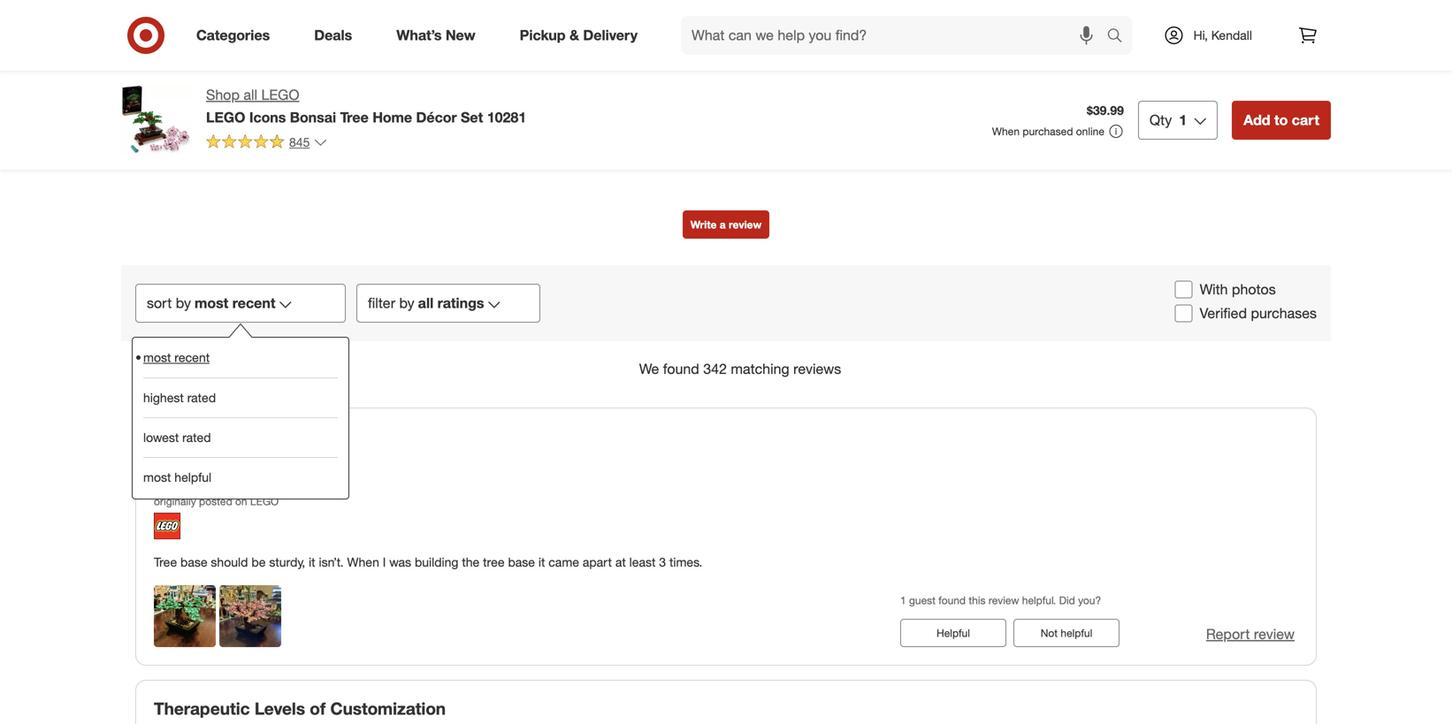 Task type: locate. For each thing, give the bounding box(es) containing it.
1 vertical spatial all
[[418, 295, 434, 312]]

images inside see more review images
[[1093, 116, 1133, 131]]

1 horizontal spatial all
[[418, 295, 434, 312]]

lego for on
[[250, 495, 279, 508]]

when left i
[[347, 555, 379, 570]]

originally posted on lego
[[154, 495, 279, 508]]

when left purchased
[[993, 125, 1020, 138]]

review right a
[[729, 218, 762, 232]]

With photos checkbox
[[1176, 281, 1193, 299]]

guest review image 1 of 12, zoom in image
[[290, 59, 400, 170]]

set left 10281
[[461, 109, 483, 126]]

sturdy,
[[269, 555, 305, 570]]

1 horizontal spatial by
[[399, 295, 415, 312]]

times.
[[670, 555, 703, 570]]

matching
[[731, 360, 790, 378]]

0 vertical spatial tree
[[340, 109, 369, 126]]

rated
[[187, 390, 216, 406], [182, 430, 211, 446]]

0 vertical spatial rated
[[187, 390, 216, 406]]

lego for lego
[[206, 109, 245, 126]]

helpful inside most helpful link
[[175, 470, 212, 485]]

verified purchases
[[1200, 305, 1317, 322]]

with
[[1200, 281, 1229, 298]]

rated right the lowest
[[182, 430, 211, 446]]

a
[[720, 218, 726, 232]]

tree inside shop all lego lego icons bonsai tree home décor set 10281
[[340, 109, 369, 126]]

guest review image 2 of 2, zoom in image
[[219, 586, 281, 647]]

9
[[161, 476, 167, 490]]

lowest
[[143, 430, 179, 446]]

deals link
[[299, 16, 374, 55]]

1 horizontal spatial images
[[1093, 116, 1133, 131]]

1 vertical spatial images
[[1093, 116, 1133, 131]]

pickup & delivery
[[520, 27, 638, 44]]

it left came
[[539, 555, 545, 570]]

&
[[570, 27, 579, 44]]

at
[[616, 555, 626, 570]]

2 vertical spatial most
[[143, 470, 171, 485]]

1 by from the left
[[176, 295, 191, 312]]

0 horizontal spatial all
[[244, 86, 258, 104]]

helpful
[[937, 627, 970, 640]]

found right we
[[663, 360, 700, 378]]

was
[[390, 555, 411, 570]]

set name is appropriate
[[154, 426, 345, 447]]

rated right the 'highest'
[[187, 390, 216, 406]]

1 vertical spatial helpful
[[1061, 627, 1093, 640]]

tree
[[483, 555, 505, 570]]

recent up most recent link
[[232, 295, 276, 312]]

report
[[1207, 626, 1251, 643]]

rated for lowest rated
[[182, 430, 211, 446]]

0 horizontal spatial found
[[663, 360, 700, 378]]

when
[[993, 125, 1020, 138], [347, 555, 379, 570]]

filter by all ratings
[[368, 295, 484, 312]]

helpful inside not helpful button
[[1061, 627, 1093, 640]]

all left ratings
[[418, 295, 434, 312]]

helpful
[[175, 470, 212, 485], [1061, 627, 1093, 640]]

0 vertical spatial helpful
[[175, 470, 212, 485]]

posted
[[199, 495, 232, 508]]

tree left home
[[340, 109, 369, 126]]

1
[[1180, 111, 1188, 129], [901, 594, 907, 608]]

helpful button
[[901, 619, 1007, 647]]

not helpful
[[1041, 627, 1093, 640]]

2 by from the left
[[399, 295, 415, 312]]

1 vertical spatial when
[[347, 555, 379, 570]]

review
[[1054, 116, 1090, 131], [729, 218, 762, 232], [989, 594, 1020, 608], [1254, 626, 1295, 643]]

set down the 'highest'
[[154, 426, 180, 447]]

helpful right the 9
[[175, 470, 212, 485]]

it left isn't.
[[309, 555, 316, 570]]

1 horizontal spatial set
[[461, 109, 483, 126]]

1 it from the left
[[309, 555, 316, 570]]

tree
[[340, 109, 369, 126], [154, 555, 177, 570]]

0 horizontal spatial 1
[[901, 594, 907, 608]]

it
[[309, 555, 316, 570], [539, 555, 545, 570]]

review
[[666, 17, 724, 38]]

1 vertical spatial recent
[[175, 350, 210, 365]]

2 vertical spatial lego
[[250, 495, 279, 508]]

be
[[252, 555, 266, 570]]

cart
[[1292, 111, 1320, 129]]

0 horizontal spatial it
[[309, 555, 316, 570]]

review inside report review button
[[1254, 626, 1295, 643]]

most for most helpful
[[143, 470, 171, 485]]

images
[[729, 17, 787, 38], [1093, 116, 1133, 131]]

images down the more
[[1093, 116, 1133, 131]]

1 base from the left
[[181, 555, 208, 570]]

what's new
[[397, 27, 476, 44]]

1 horizontal spatial it
[[539, 555, 545, 570]]

1 horizontal spatial helpful
[[1061, 627, 1093, 640]]

add to cart
[[1244, 111, 1320, 129]]

days
[[170, 476, 192, 490]]

0 horizontal spatial by
[[176, 295, 191, 312]]

0 horizontal spatial recent
[[175, 350, 210, 365]]

1 guest found this review helpful. did you?
[[901, 594, 1102, 608]]

1 vertical spatial rated
[[182, 430, 211, 446]]

what's
[[397, 27, 442, 44]]

1 horizontal spatial recent
[[232, 295, 276, 312]]

by right filter
[[399, 295, 415, 312]]

lego right on
[[250, 495, 279, 508]]

0 horizontal spatial base
[[181, 555, 208, 570]]

came
[[549, 555, 579, 570]]

1 vertical spatial set
[[154, 426, 180, 447]]

1 vertical spatial lego
[[206, 109, 245, 126]]

2 base from the left
[[508, 555, 535, 570]]

with photos
[[1200, 281, 1276, 298]]

review down see
[[1054, 116, 1090, 131]]

review right "this"
[[989, 594, 1020, 608]]

most for most recent
[[143, 350, 171, 365]]

filter
[[368, 295, 396, 312]]

see more review images
[[1054, 98, 1133, 131]]

0 horizontal spatial helpful
[[175, 470, 212, 485]]

all inside shop all lego lego icons bonsai tree home décor set 10281
[[244, 86, 258, 104]]

0 horizontal spatial images
[[729, 17, 787, 38]]

rated inside lowest rated "link"
[[182, 430, 211, 446]]

all
[[244, 86, 258, 104], [418, 295, 434, 312]]

tree base should be sturdy, it isn't. when i was building the tree base it came apart at least 3 times.
[[154, 555, 703, 570]]

$39.99
[[1087, 103, 1124, 118]]

10281
[[487, 109, 527, 126]]

search
[[1099, 28, 1142, 46]]

new
[[446, 27, 476, 44]]

base left should
[[181, 555, 208, 570]]

lego down shop
[[206, 109, 245, 126]]

0 vertical spatial recent
[[232, 295, 276, 312]]

helpful right the not
[[1061, 627, 1093, 640]]

pickup & delivery link
[[505, 16, 660, 55]]

1 horizontal spatial tree
[[340, 109, 369, 126]]

base
[[181, 555, 208, 570], [508, 555, 535, 570]]

most recent
[[143, 350, 210, 365]]

by
[[176, 295, 191, 312], [399, 295, 415, 312]]

of
[[310, 699, 326, 719]]

therapeutic
[[154, 699, 250, 719]]

hi,
[[1194, 27, 1208, 43]]

0 horizontal spatial tree
[[154, 555, 177, 570]]

1 horizontal spatial when
[[993, 125, 1020, 138]]

set
[[461, 109, 483, 126], [154, 426, 180, 447]]

sort by most recent
[[147, 295, 276, 312]]

tree up guest review image 1 of 2, zoom in
[[154, 555, 177, 570]]

rated inside the highest rated link
[[187, 390, 216, 406]]

pickup
[[520, 27, 566, 44]]

most recent link
[[143, 338, 338, 378]]

base right tree
[[508, 555, 535, 570]]

found left "this"
[[939, 594, 966, 608]]

0 horizontal spatial when
[[347, 555, 379, 570]]

1 right qty
[[1180, 111, 1188, 129]]

Verified purchases checkbox
[[1176, 305, 1193, 322]]

by right sort
[[176, 295, 191, 312]]

categories link
[[181, 16, 292, 55]]

1 horizontal spatial base
[[508, 555, 535, 570]]

guest review image 4 of 12, zoom in image
[[664, 59, 775, 170]]

0 vertical spatial set
[[461, 109, 483, 126]]

0 vertical spatial all
[[244, 86, 258, 104]]

1 left guest
[[901, 594, 907, 608]]

levels
[[255, 699, 305, 719]]

images right review
[[729, 17, 787, 38]]

guest review image 2 of 12, zoom in image
[[415, 59, 525, 170]]

found
[[663, 360, 700, 378], [939, 594, 966, 608]]

shop all lego lego icons bonsai tree home décor set 10281
[[206, 86, 527, 126]]

all right shop
[[244, 86, 258, 104]]

lego
[[261, 86, 299, 104], [206, 109, 245, 126], [250, 495, 279, 508]]

icons
[[249, 109, 286, 126]]

review right report
[[1254, 626, 1295, 643]]

lego up icons
[[261, 86, 299, 104]]

0 vertical spatial 1
[[1180, 111, 1188, 129]]

1 horizontal spatial 1
[[1180, 111, 1188, 129]]

1 vertical spatial most
[[143, 350, 171, 365]]

1 horizontal spatial found
[[939, 594, 966, 608]]

1 vertical spatial tree
[[154, 555, 177, 570]]

recent up the highest rated
[[175, 350, 210, 365]]



Task type: vqa. For each thing, say whether or not it's contained in the screenshot.
the bottommost Sign in
no



Task type: describe. For each thing, give the bounding box(es) containing it.
home
[[373, 109, 412, 126]]

1 vertical spatial found
[[939, 594, 966, 608]]

guest review image 6 of 12, zoom in image
[[914, 59, 1024, 170]]

when purchased online
[[993, 125, 1105, 138]]

décor
[[416, 109, 457, 126]]

least
[[630, 555, 656, 570]]

review inside write a review button
[[729, 218, 762, 232]]

- 9 days ago
[[154, 476, 213, 490]]

most helpful
[[143, 470, 212, 485]]

not helpful button
[[1014, 619, 1120, 647]]

helpful for not helpful
[[1061, 627, 1093, 640]]

0 vertical spatial when
[[993, 125, 1020, 138]]

isn't.
[[319, 555, 344, 570]]

qty
[[1150, 111, 1173, 129]]

therapeutic levels of customization
[[154, 699, 446, 719]]

0 vertical spatial most
[[195, 295, 228, 312]]

845 link
[[206, 133, 328, 154]]

write a review button
[[683, 211, 770, 239]]

apart
[[583, 555, 612, 570]]

845
[[289, 134, 310, 150]]

write a review
[[691, 218, 762, 232]]

ratings
[[438, 295, 484, 312]]

this
[[969, 594, 986, 608]]

what's new link
[[382, 16, 498, 55]]

to
[[1275, 111, 1289, 129]]

deals
[[314, 27, 352, 44]]

342
[[704, 360, 727, 378]]

1 vertical spatial 1
[[901, 594, 907, 608]]

building
[[415, 555, 459, 570]]

did
[[1060, 594, 1076, 608]]

verified
[[1200, 305, 1248, 322]]

add
[[1244, 111, 1271, 129]]

guest
[[910, 594, 936, 608]]

highest rated
[[143, 390, 216, 406]]

0 vertical spatial found
[[663, 360, 700, 378]]

on
[[235, 495, 247, 508]]

online
[[1077, 125, 1105, 138]]

write
[[691, 218, 717, 232]]

search button
[[1099, 16, 1142, 58]]

guest review image 5 of 12, zoom in image
[[789, 59, 899, 170]]

ago
[[195, 476, 213, 490]]

3
[[659, 555, 666, 570]]

by for filter by
[[399, 295, 415, 312]]

hi, kendall
[[1194, 27, 1253, 43]]

bonsai
[[290, 109, 336, 126]]

lowest rated link
[[143, 418, 338, 457]]

see more review images button
[[1038, 59, 1149, 170]]

by for sort by
[[176, 295, 191, 312]]

see
[[1067, 98, 1088, 113]]

should
[[211, 555, 248, 570]]

lowest rated
[[143, 430, 211, 446]]

most helpful link
[[143, 457, 338, 497]]

we
[[639, 360, 659, 378]]

appropriate
[[252, 426, 345, 447]]

categories
[[196, 27, 270, 44]]

shop
[[206, 86, 240, 104]]

kendall
[[1212, 27, 1253, 43]]

photos
[[1232, 281, 1276, 298]]

image of lego icons bonsai tree home décor set 10281 image
[[121, 85, 192, 156]]

guest review image 1 of 2, zoom in image
[[154, 586, 216, 647]]

-
[[154, 476, 158, 490]]

is
[[234, 426, 248, 447]]

report review button
[[1207, 624, 1295, 645]]

review images
[[666, 17, 787, 38]]

0 horizontal spatial set
[[154, 426, 180, 447]]

qty 1
[[1150, 111, 1188, 129]]

you?
[[1079, 594, 1102, 608]]

originally
[[154, 495, 196, 508]]

helpful.
[[1023, 594, 1057, 608]]

customization
[[330, 699, 446, 719]]

add to cart button
[[1233, 101, 1332, 140]]

highest
[[143, 390, 184, 406]]

0 vertical spatial lego
[[261, 86, 299, 104]]

purchased
[[1023, 125, 1074, 138]]

What can we help you find? suggestions appear below search field
[[681, 16, 1112, 55]]

guest review image 3 of 12, zoom in image
[[539, 59, 650, 170]]

name
[[185, 426, 230, 447]]

helpful for most helpful
[[175, 470, 212, 485]]

reviews
[[794, 360, 842, 378]]

more
[[1092, 98, 1120, 113]]

not
[[1041, 627, 1058, 640]]

set inside shop all lego lego icons bonsai tree home décor set 10281
[[461, 109, 483, 126]]

2 it from the left
[[539, 555, 545, 570]]

highest rated link
[[143, 378, 338, 418]]

delivery
[[583, 27, 638, 44]]

0 vertical spatial images
[[729, 17, 787, 38]]

review inside see more review images
[[1054, 116, 1090, 131]]

rated for highest rated
[[187, 390, 216, 406]]

we found 342 matching reviews
[[639, 360, 842, 378]]



